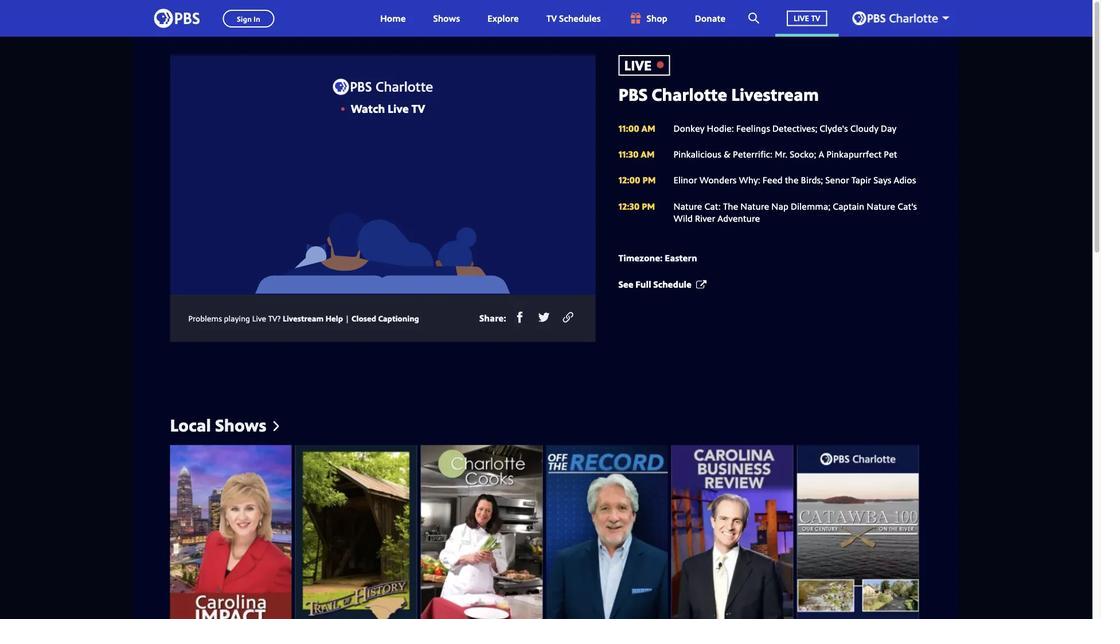Task type: vqa. For each thing, say whether or not it's contained in the screenshot.
RMPBS 'image'
no



Task type: locate. For each thing, give the bounding box(es) containing it.
share:
[[480, 312, 506, 324]]

in
[[862, 90, 870, 102]]

donate  to             pbs charlotte link
[[757, 124, 911, 145]]

donkey
[[674, 122, 705, 134]]

eastern
[[665, 252, 697, 264]]

12:30
[[619, 200, 640, 212]]

0 vertical spatial live
[[794, 13, 809, 24]]

to up a
[[814, 127, 824, 141]]

live for live tv
[[794, 13, 809, 24]]

12:00
[[619, 174, 640, 186]]

closed
[[352, 313, 376, 324]]

2 nature from the left
[[741, 200, 769, 212]]

shows
[[433, 12, 460, 24], [215, 413, 266, 437]]

the
[[723, 200, 738, 212]]

1 vertical spatial pm
[[642, 200, 655, 212]]

elinor wonders why: feed the birds; senor tapir says adios
[[674, 174, 916, 186]]

1 vertical spatial charlotte
[[847, 127, 892, 141]]

1 horizontal spatial to
[[922, 90, 931, 102]]

pbs up "pinkapurrfect"
[[827, 127, 844, 141]]

detectives;
[[772, 122, 817, 134]]

0 horizontal spatial charlotte
[[652, 83, 727, 106]]

local shows
[[170, 413, 266, 437]]

birds;
[[801, 174, 823, 186]]

am right 11:00
[[642, 122, 655, 134]]

1 horizontal spatial live
[[624, 56, 652, 75]]

0 vertical spatial to
[[922, 90, 931, 102]]

live down shop 'link'
[[624, 56, 652, 75]]

0 horizontal spatial live
[[252, 313, 266, 324]]

inspire,
[[776, 102, 806, 114]]

pbs inside the support your local pbs station in our mission to inspire, enrich, and educate.
[[815, 90, 829, 102]]

1 vertical spatial am
[[641, 148, 655, 160]]

shop
[[647, 12, 667, 24]]

0 vertical spatial shows
[[433, 12, 460, 24]]

cat:
[[705, 200, 721, 212]]

2 horizontal spatial nature
[[867, 200, 895, 212]]

pet
[[884, 148, 897, 160]]

0 horizontal spatial shows
[[215, 413, 266, 437]]

a
[[819, 148, 824, 160]]

says
[[874, 174, 891, 186]]

1 vertical spatial to
[[814, 127, 824, 141]]

0 horizontal spatial livestream
[[283, 313, 324, 324]]

nature right the 'the'
[[741, 200, 769, 212]]

nature down the says
[[867, 200, 895, 212]]

cloudy
[[850, 122, 879, 134]]

timezone: eastern
[[619, 252, 697, 264]]

livestream
[[731, 83, 819, 106], [283, 313, 324, 324]]

0 vertical spatial donate
[[695, 12, 726, 24]]

playing
[[224, 313, 250, 324]]

pbs
[[619, 83, 648, 106], [815, 90, 829, 102], [827, 127, 844, 141]]

donate  to             pbs charlotte
[[776, 127, 892, 141]]

socko;
[[790, 148, 816, 160]]

pbs up '11:00 am'
[[619, 83, 648, 106]]

charlotte up donkey
[[652, 83, 727, 106]]

pbs right local
[[815, 90, 829, 102]]

mission
[[889, 90, 920, 102]]

donate up 'pinkalicious & peterrific: mr. socko; a pinkapurrfect pet'
[[776, 127, 812, 141]]

12:30 pm
[[619, 200, 655, 212]]

pbs charlotte image
[[853, 11, 938, 25]]

pm right 12:00
[[643, 174, 656, 186]]

live right search image
[[794, 13, 809, 24]]

am right 11:30
[[641, 148, 655, 160]]

nature left cat:
[[674, 200, 702, 212]]

explore link
[[476, 0, 530, 37]]

pm right 12:30
[[642, 200, 655, 212]]

closed captioning link
[[352, 313, 419, 324]]

home link
[[369, 0, 417, 37]]

tv?
[[268, 313, 281, 324]]

live
[[794, 13, 809, 24], [624, 56, 652, 75], [252, 313, 266, 324]]

am
[[642, 122, 655, 134], [641, 148, 655, 160]]

why:
[[739, 174, 760, 186]]

day
[[881, 122, 897, 134]]

tv
[[546, 12, 557, 24], [811, 13, 820, 24]]

nap
[[772, 200, 789, 212]]

donate
[[695, 12, 726, 24], [776, 127, 812, 141]]

2 horizontal spatial live
[[794, 13, 809, 24]]

feed
[[763, 174, 783, 186]]

twitter image
[[538, 312, 550, 323]]

pm
[[643, 174, 656, 186], [642, 200, 655, 212]]

live left tv?
[[252, 313, 266, 324]]

explore
[[488, 12, 519, 24]]

enrich,
[[808, 102, 836, 114]]

captioning
[[378, 313, 419, 324]]

0 vertical spatial livestream
[[731, 83, 819, 106]]

problems
[[188, 313, 222, 324]]

schedule
[[653, 278, 692, 290]]

shows inside shows link
[[433, 12, 460, 24]]

livestream up donkey hodie: feelings detectives; clyde's cloudy day
[[731, 83, 819, 106]]

pm for 12:00 pm
[[643, 174, 656, 186]]

1 horizontal spatial donate
[[776, 127, 812, 141]]

charlotte cooks image
[[421, 445, 542, 619]]

1 horizontal spatial nature
[[741, 200, 769, 212]]

live tv
[[794, 13, 820, 24]]

am for 11:30 am
[[641, 148, 655, 160]]

pinkapurrfect
[[827, 148, 882, 160]]

facebook image
[[514, 312, 526, 323]]

1 horizontal spatial charlotte
[[847, 127, 892, 141]]

to right mission
[[922, 90, 931, 102]]

0 vertical spatial charlotte
[[652, 83, 727, 106]]

live tv link
[[775, 0, 839, 37]]

local shows link
[[170, 413, 279, 437]]

1 horizontal spatial tv
[[811, 13, 820, 24]]

0 vertical spatial am
[[642, 122, 655, 134]]

0 horizontal spatial to
[[814, 127, 824, 141]]

livestream right tv?
[[283, 313, 324, 324]]

shows right local at the left bottom of the page
[[215, 413, 266, 437]]

1 horizontal spatial shows
[[433, 12, 460, 24]]

3 nature from the left
[[867, 200, 895, 212]]

and
[[839, 102, 854, 114]]

charlotte up "pinkapurrfect"
[[847, 127, 892, 141]]

pbs image
[[154, 5, 200, 31]]

support your local pbs station in our mission to inspire, enrich, and educate.
[[738, 90, 931, 114]]

0 horizontal spatial donate
[[695, 12, 726, 24]]

0 horizontal spatial nature
[[674, 200, 702, 212]]

1 vertical spatial live
[[624, 56, 652, 75]]

0 vertical spatial pm
[[643, 174, 656, 186]]

educate.
[[857, 102, 892, 114]]

nature
[[674, 200, 702, 212], [741, 200, 769, 212], [867, 200, 895, 212]]

shows right home
[[433, 12, 460, 24]]

1 vertical spatial donate
[[776, 127, 812, 141]]

to
[[922, 90, 931, 102], [814, 127, 824, 141]]

wonders
[[699, 174, 737, 186]]

tv schedules
[[546, 12, 601, 24]]

see full schedule
[[619, 278, 692, 290]]

donate left search image
[[695, 12, 726, 24]]



Task type: describe. For each thing, give the bounding box(es) containing it.
the
[[785, 174, 799, 186]]

timezone:
[[619, 252, 663, 264]]

mr.
[[775, 148, 788, 160]]

11:00
[[619, 122, 639, 134]]

11:30 am
[[619, 148, 655, 160]]

feelings
[[736, 122, 770, 134]]

donate link
[[684, 0, 737, 37]]

shop link
[[617, 0, 679, 37]]

adios
[[894, 174, 916, 186]]

home
[[380, 12, 406, 24]]

cat's
[[898, 200, 917, 212]]

captain
[[833, 200, 864, 212]]

adventure
[[718, 212, 760, 224]]

carolina business review image
[[672, 445, 793, 619]]

tv schedules link
[[535, 0, 612, 37]]

pinkalicious
[[674, 148, 722, 160]]

2 vertical spatial live
[[252, 313, 266, 324]]

pm for 12:30 pm
[[642, 200, 655, 212]]

11:30
[[619, 148, 639, 160]]

12:00 pm
[[619, 174, 656, 186]]

full
[[636, 278, 651, 290]]

1 vertical spatial livestream
[[283, 313, 324, 324]]

|
[[345, 313, 350, 324]]

hodie:
[[707, 122, 734, 134]]

local
[[170, 413, 211, 437]]

donate for donate
[[695, 12, 726, 24]]

problems playing live tv? livestream help | closed captioning
[[188, 313, 419, 324]]

1 nature from the left
[[674, 200, 702, 212]]

1 horizontal spatial livestream
[[731, 83, 819, 106]]

to inside the support your local pbs station in our mission to inspire, enrich, and educate.
[[922, 90, 931, 102]]

1 vertical spatial shows
[[215, 413, 266, 437]]

off the record image
[[546, 445, 668, 619]]

local
[[793, 90, 812, 102]]

pinkalicious & peterrific: mr. socko; a pinkapurrfect pet
[[674, 148, 897, 160]]

0 horizontal spatial tv
[[546, 12, 557, 24]]

shows link
[[422, 0, 471, 37]]

&
[[724, 148, 731, 160]]

peterrific:
[[733, 148, 773, 160]]

dilemma;
[[791, 200, 831, 212]]

your
[[772, 90, 791, 102]]

elinor
[[674, 174, 697, 186]]

station
[[832, 90, 860, 102]]

am for 11:00 am
[[642, 122, 655, 134]]

see full schedule link
[[619, 278, 922, 290]]

nature cat: the nature nap dilemma; captain nature cat's wild river adventure
[[674, 200, 917, 224]]

pbs charlotte livestream
[[619, 83, 819, 106]]

11:00 am
[[619, 122, 655, 134]]

carolina impact image
[[170, 445, 292, 619]]

wild
[[674, 212, 693, 224]]

livestream help link
[[283, 313, 343, 324]]

support
[[738, 90, 770, 102]]

river
[[695, 212, 715, 224]]

help
[[326, 313, 343, 324]]

live for live
[[624, 56, 652, 75]]

search image
[[749, 13, 759, 24]]

catawba 100: our century on the river image
[[797, 445, 919, 619]]

donate for donate  to             pbs charlotte
[[776, 127, 812, 141]]

schedules
[[559, 12, 601, 24]]

clyde's
[[820, 122, 848, 134]]

donkey hodie: feelings detectives; clyde's cloudy day
[[674, 122, 897, 134]]

trail of history image
[[295, 445, 417, 619]]

our
[[872, 90, 886, 102]]

senor
[[825, 174, 849, 186]]

tapir
[[852, 174, 871, 186]]

see
[[619, 278, 633, 290]]



